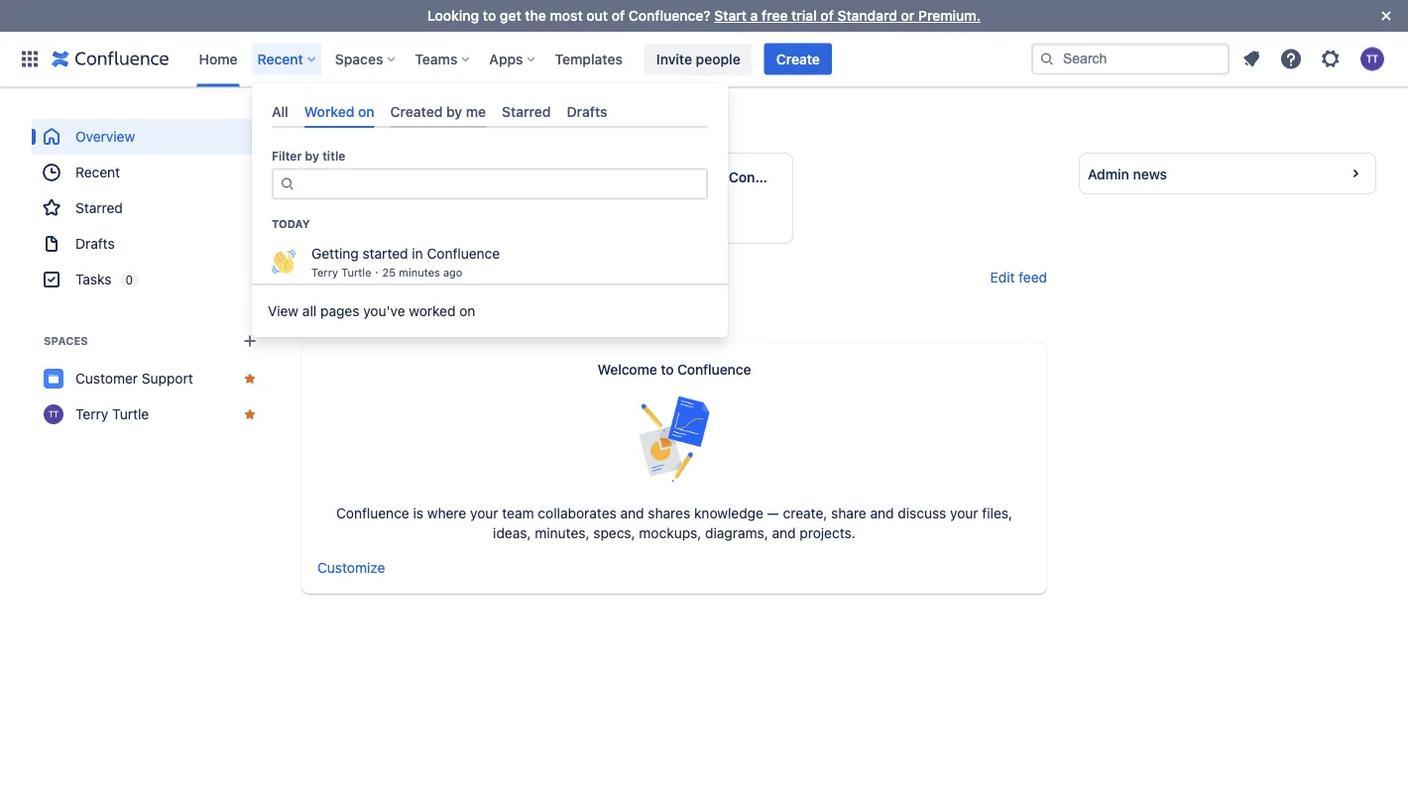 Task type: locate. For each thing, give the bounding box(es) containing it.
where inside confluence is where your team collaborates and shares knowledge — create, share and discuss your files, ideas, minutes, specs, mockups, diagrams, and projects.
[[427, 505, 466, 522]]

on right worked
[[459, 303, 475, 320]]

people
[[696, 51, 741, 67]]

1 horizontal spatial spaces
[[335, 51, 383, 67]]

pick
[[302, 121, 330, 135]]

your
[[470, 505, 498, 522], [950, 505, 978, 522]]

1 vertical spatial to
[[661, 361, 674, 377]]

0 horizontal spatial in
[[412, 246, 423, 262]]

getting for getting started in confluence
[[311, 246, 359, 262]]

0 horizontal spatial customer support link
[[32, 361, 270, 397]]

edit feed button
[[990, 268, 1047, 288]]

created
[[390, 103, 443, 120]]

1 horizontal spatial to
[[661, 361, 674, 377]]

1 horizontal spatial terry turtle link
[[608, 185, 668, 199]]

invite people button
[[645, 43, 753, 75]]

1 horizontal spatial your
[[950, 505, 978, 522]]

drafts
[[567, 103, 608, 120], [75, 236, 115, 252]]

0 horizontal spatial recent
[[75, 164, 120, 181]]

1 vertical spatial where
[[427, 505, 466, 522]]

left
[[429, 121, 458, 135]]

0 vertical spatial where
[[353, 121, 397, 135]]

1 vertical spatial starred
[[75, 200, 123, 216]]

spaces button
[[329, 43, 403, 75]]

0 horizontal spatial your
[[470, 505, 498, 522]]

knowledge
[[694, 505, 764, 522]]

0 horizontal spatial starred
[[75, 200, 123, 216]]

getting started in confluence
[[311, 246, 500, 262]]

1 horizontal spatial customer support link
[[354, 185, 450, 199]]

group
[[32, 119, 270, 298]]

recent link
[[32, 155, 270, 190]]

customer support up getting started in confluence
[[354, 186, 450, 199]]

1 vertical spatial in
[[412, 246, 423, 262]]

confluence?
[[629, 7, 711, 24]]

1 horizontal spatial in
[[713, 169, 725, 185]]

Search field
[[1031, 43, 1230, 75]]

1 vertical spatial on
[[459, 303, 475, 320]]

0 vertical spatial in
[[713, 169, 725, 185]]

0 horizontal spatial drafts
[[75, 236, 115, 252]]

create,
[[783, 505, 828, 522]]

by up "left"
[[446, 103, 462, 120]]

2 vertical spatial turtle
[[112, 406, 149, 423]]

0 vertical spatial starred
[[502, 103, 551, 120]]

spaces down tasks in the top left of the page
[[44, 335, 88, 348]]

of
[[612, 7, 625, 24], [821, 7, 834, 24]]

recent up 'all'
[[257, 51, 303, 67]]

popular button
[[412, 296, 502, 327]]

discover what's happening
[[302, 271, 489, 285]]

close image
[[1375, 4, 1398, 28]]

0 vertical spatial spaces
[[335, 51, 383, 67]]

1 horizontal spatial where
[[427, 505, 466, 522]]

in inside getting started in confluence terry turtle
[[713, 169, 725, 185]]

0 horizontal spatial turtle
[[112, 406, 149, 423]]

tab list containing all
[[264, 95, 716, 128]]

invite people
[[656, 51, 741, 67]]

support
[[423, 169, 477, 185], [408, 186, 450, 199], [142, 370, 193, 387]]

・
[[371, 266, 382, 279]]

2 horizontal spatial terry
[[608, 186, 635, 199]]

by for created
[[446, 103, 462, 120]]

filter by title
[[272, 149, 345, 163]]

1 of from the left
[[612, 7, 625, 24]]

1 horizontal spatial recent
[[257, 51, 303, 67]]

customer support link
[[354, 185, 450, 199], [32, 361, 270, 397]]

free
[[762, 7, 788, 24]]

to for looking
[[483, 7, 496, 24]]

1 horizontal spatial by
[[446, 103, 462, 120]]

spaces
[[335, 51, 383, 67], [44, 335, 88, 348]]

in for getting started in confluence terry turtle
[[713, 169, 725, 185]]

banner
[[0, 31, 1408, 87]]

confluence inside confluence is where your team collaborates and shares knowledge — create, share and discuss your files, ideas, minutes, specs, mockups, diagrams, and projects.
[[336, 505, 409, 522]]

out
[[586, 7, 608, 24]]

appswitcher icon image
[[18, 47, 42, 71]]

drafts up tasks in the top left of the page
[[75, 236, 115, 252]]

confluence image
[[52, 47, 169, 71], [52, 47, 169, 71]]

0 horizontal spatial on
[[358, 103, 375, 120]]

0 horizontal spatial started
[[363, 246, 408, 262]]

by for filter
[[305, 149, 319, 163]]

apps
[[489, 51, 523, 67]]

0 vertical spatial to
[[483, 7, 496, 24]]

—
[[767, 505, 779, 522]]

drafts inside group
[[75, 236, 115, 252]]

0 horizontal spatial by
[[305, 149, 319, 163]]

spaces up worked on
[[335, 51, 383, 67]]

0 vertical spatial terry
[[608, 186, 635, 199]]

start a free trial of standard or premium. link
[[714, 7, 981, 24]]

0 vertical spatial customer support link
[[354, 185, 450, 199]]

1 horizontal spatial of
[[821, 7, 834, 24]]

shares
[[648, 505, 690, 522]]

on inside 'tab list'
[[358, 103, 375, 120]]

1 vertical spatial started
[[363, 246, 408, 262]]

2 horizontal spatial and
[[870, 505, 894, 522]]

1 horizontal spatial turtle
[[341, 266, 371, 279]]

turtle
[[638, 186, 668, 199], [341, 266, 371, 279], [112, 406, 149, 423]]

1 horizontal spatial starred
[[502, 103, 551, 120]]

edit feed
[[990, 269, 1047, 286]]

your left files,
[[950, 505, 978, 522]]

0 vertical spatial terry turtle link
[[608, 185, 668, 199]]

by left title on the top of page
[[305, 149, 319, 163]]

happening
[[418, 271, 489, 285]]

most
[[550, 7, 583, 24]]

1 vertical spatial by
[[305, 149, 319, 163]]

support up getting started in confluence
[[408, 186, 450, 199]]

and
[[620, 505, 644, 522], [870, 505, 894, 522], [772, 525, 796, 542]]

1 vertical spatial spaces
[[44, 335, 88, 348]]

0 vertical spatial started
[[661, 169, 710, 185]]

1 horizontal spatial on
[[459, 303, 475, 320]]

recent button
[[252, 43, 323, 75]]

started inside getting started in confluence terry turtle
[[661, 169, 710, 185]]

0 horizontal spatial to
[[483, 7, 496, 24]]

1 horizontal spatial drafts
[[567, 103, 608, 120]]

help icon image
[[1279, 47, 1303, 71]]

to left get
[[483, 7, 496, 24]]

1 vertical spatial recent
[[75, 164, 120, 181]]

spaces inside spaces popup button
[[335, 51, 383, 67]]

1 horizontal spatial terry
[[311, 266, 338, 279]]

:wave: image
[[272, 250, 296, 274], [272, 250, 296, 274]]

1 horizontal spatial started
[[661, 169, 710, 185]]

apps button
[[483, 43, 543, 75]]

0 vertical spatial on
[[358, 103, 375, 120]]

settings icon image
[[1319, 47, 1343, 71]]

2 vertical spatial terry
[[75, 406, 108, 423]]

customer support link up terry turtle
[[32, 361, 270, 397]]

by inside 'tab list'
[[446, 103, 462, 120]]

pages
[[320, 303, 359, 320]]

confluence inside getting started in confluence terry turtle
[[729, 169, 805, 185]]

customize link
[[317, 560, 385, 576]]

0 vertical spatial getting
[[608, 169, 658, 185]]

customer support
[[354, 169, 477, 185], [354, 186, 450, 199], [75, 370, 193, 387]]

drafts down templates link
[[567, 103, 608, 120]]

terry
[[608, 186, 635, 199], [311, 266, 338, 279], [75, 406, 108, 423]]

diagrams,
[[705, 525, 768, 542]]

0 horizontal spatial where
[[353, 121, 397, 135]]

following
[[334, 303, 395, 319]]

0 horizontal spatial terry turtle link
[[32, 397, 270, 432]]

and down —
[[772, 525, 796, 542]]

starred right me at the left
[[502, 103, 551, 120]]

1 vertical spatial terry
[[311, 266, 338, 279]]

support up terry turtle
[[142, 370, 193, 387]]

1 vertical spatial getting
[[311, 246, 359, 262]]

edit
[[990, 269, 1015, 286]]

and right share
[[870, 505, 894, 522]]

on up pick up where you left off
[[358, 103, 375, 120]]

customer support link up getting started in confluence
[[354, 185, 450, 199]]

where right is
[[427, 505, 466, 522]]

2 horizontal spatial turtle
[[638, 186, 668, 199]]

0 horizontal spatial getting
[[311, 246, 359, 262]]

to right welcome
[[661, 361, 674, 377]]

starred down recent link
[[75, 200, 123, 216]]

0 horizontal spatial terry
[[75, 406, 108, 423]]

of right out
[[612, 7, 625, 24]]

banner containing home
[[0, 31, 1408, 87]]

1 horizontal spatial and
[[772, 525, 796, 542]]

search image
[[1039, 51, 1055, 67]]

where
[[353, 121, 397, 135], [427, 505, 466, 522]]

your left team
[[470, 505, 498, 522]]

terry turtle link
[[608, 185, 668, 199], [32, 397, 270, 432]]

0 vertical spatial turtle
[[638, 186, 668, 199]]

customer support inside customer support link
[[75, 370, 193, 387]]

terry turtle ・ 25 minutes ago
[[311, 266, 463, 279]]

start
[[714, 7, 747, 24]]

1 vertical spatial drafts
[[75, 236, 115, 252]]

where right up
[[353, 121, 397, 135]]

started
[[661, 169, 710, 185], [363, 246, 408, 262]]

pick up where you left off
[[302, 121, 484, 135]]

welcome
[[598, 361, 657, 377]]

in
[[713, 169, 725, 185], [412, 246, 423, 262]]

of right trial
[[821, 7, 834, 24]]

and up specs,
[[620, 505, 644, 522]]

0 horizontal spatial of
[[612, 7, 625, 24]]

to
[[483, 7, 496, 24], [661, 361, 674, 377]]

today
[[272, 217, 310, 230]]

overview
[[75, 128, 135, 145]]

customer support up terry turtle
[[75, 370, 193, 387]]

turtle for terry turtle ・ 25 minutes ago
[[341, 266, 371, 279]]

getting inside getting started in confluence terry turtle
[[608, 169, 658, 185]]

you
[[400, 121, 426, 135]]

2 of from the left
[[821, 7, 834, 24]]

tab list
[[264, 95, 716, 128]]

0 vertical spatial by
[[446, 103, 462, 120]]

off
[[461, 121, 484, 135]]

1 horizontal spatial getting
[[608, 169, 658, 185]]

in for getting started in confluence
[[412, 246, 423, 262]]

0 horizontal spatial spaces
[[44, 335, 88, 348]]

recent down overview
[[75, 164, 120, 181]]

1 vertical spatial terry turtle link
[[32, 397, 270, 432]]

0 vertical spatial recent
[[257, 51, 303, 67]]

customer
[[354, 169, 420, 185], [354, 186, 405, 199], [75, 370, 138, 387]]

getting for getting started in confluence terry turtle
[[608, 169, 658, 185]]

getting
[[608, 169, 658, 185], [311, 246, 359, 262]]

1 vertical spatial turtle
[[341, 266, 371, 279]]

discuss
[[898, 505, 946, 522]]

0 horizontal spatial and
[[620, 505, 644, 522]]



Task type: describe. For each thing, give the bounding box(es) containing it.
title
[[322, 149, 345, 163]]

ago
[[443, 266, 463, 279]]

is
[[413, 505, 424, 522]]

share
[[831, 505, 867, 522]]

1 your from the left
[[470, 505, 498, 522]]

team
[[502, 505, 534, 522]]

notification icon image
[[1240, 47, 1264, 71]]

worked on
[[304, 103, 375, 120]]

invite
[[656, 51, 692, 67]]

your profile and preferences image
[[1361, 47, 1385, 71]]

starred link
[[32, 190, 270, 226]]

confluence is where your team collaborates and shares knowledge — create, share and discuss your files, ideas, minutes, specs, mockups, diagrams, and projects.
[[336, 505, 1013, 542]]

started for getting started in confluence terry turtle
[[661, 169, 710, 185]]

teams
[[415, 51, 458, 67]]

to for welcome
[[661, 361, 674, 377]]

global element
[[12, 31, 1028, 87]]

create link
[[764, 43, 832, 75]]

looking to get the most out of confluence? start a free trial of standard or premium.
[[427, 7, 981, 24]]

create a space image
[[238, 329, 262, 353]]

up
[[333, 121, 350, 135]]

created by me
[[390, 103, 486, 120]]

view
[[268, 303, 299, 320]]

worked
[[304, 103, 355, 120]]

support down "left"
[[423, 169, 477, 185]]

news
[[1133, 165, 1167, 182]]

view all pages you've worked on link
[[252, 292, 728, 331]]

terry inside getting started in confluence terry turtle
[[608, 186, 635, 199]]

recent inside group
[[75, 164, 120, 181]]

worked
[[409, 303, 456, 320]]

all
[[272, 103, 288, 120]]

terry for terry turtle
[[75, 406, 108, 423]]

terry for terry turtle ・ 25 minutes ago
[[311, 266, 338, 279]]

me
[[466, 103, 486, 120]]

admin
[[1088, 165, 1130, 182]]

minutes,
[[535, 525, 590, 542]]

files,
[[982, 505, 1013, 522]]

customize
[[317, 560, 385, 576]]

minutes
[[399, 266, 440, 279]]

recent inside popup button
[[257, 51, 303, 67]]

unstar this space image
[[242, 407, 258, 423]]

templates link
[[549, 43, 629, 75]]

2 your from the left
[[950, 505, 978, 522]]

mockups,
[[639, 525, 702, 542]]

1 vertical spatial customer support link
[[32, 361, 270, 397]]

popular
[[444, 303, 493, 319]]

ideas,
[[493, 525, 531, 542]]

25
[[382, 266, 396, 279]]

get
[[500, 7, 521, 24]]

create
[[776, 51, 820, 67]]

0 vertical spatial drafts
[[567, 103, 608, 120]]

group containing overview
[[32, 119, 270, 298]]

admin news button
[[1080, 154, 1376, 193]]

home
[[199, 51, 238, 67]]

filter
[[272, 149, 302, 163]]

started for getting started in confluence
[[363, 246, 408, 262]]

getting started in confluence terry turtle
[[608, 169, 805, 199]]

where for your
[[427, 505, 466, 522]]

specs,
[[593, 525, 635, 542]]

collaborates
[[538, 505, 617, 522]]

looking
[[427, 7, 479, 24]]

templates
[[555, 51, 623, 67]]

turtle for terry turtle
[[112, 406, 149, 423]]

what's
[[366, 271, 414, 285]]

trial
[[792, 7, 817, 24]]

premium.
[[918, 7, 981, 24]]

terry turtle
[[75, 406, 149, 423]]

unstar this space image
[[242, 371, 258, 387]]

customer support down "you"
[[354, 169, 477, 185]]

or
[[901, 7, 915, 24]]

following button
[[302, 296, 404, 327]]

admin news
[[1088, 165, 1167, 182]]

welcome to confluence
[[598, 361, 751, 377]]

a
[[750, 7, 758, 24]]

projects.
[[800, 525, 856, 542]]

turtle inside getting started in confluence terry turtle
[[638, 186, 668, 199]]

drafts link
[[32, 226, 270, 262]]

view all pages you've worked on
[[268, 303, 475, 320]]

the
[[525, 7, 546, 24]]

discover
[[302, 271, 363, 285]]

all
[[302, 303, 317, 320]]

Filter by title text field
[[302, 170, 694, 198]]

standard
[[838, 7, 898, 24]]

where for you
[[353, 121, 397, 135]]

tasks
[[75, 271, 111, 288]]

overview link
[[32, 119, 270, 155]]

starred inside group
[[75, 200, 123, 216]]

home link
[[193, 43, 244, 75]]

teams button
[[409, 43, 477, 75]]

you've
[[363, 303, 405, 320]]

0
[[125, 273, 133, 287]]



Task type: vqa. For each thing, say whether or not it's contained in the screenshot.
REFRESH PROJECTS image
no



